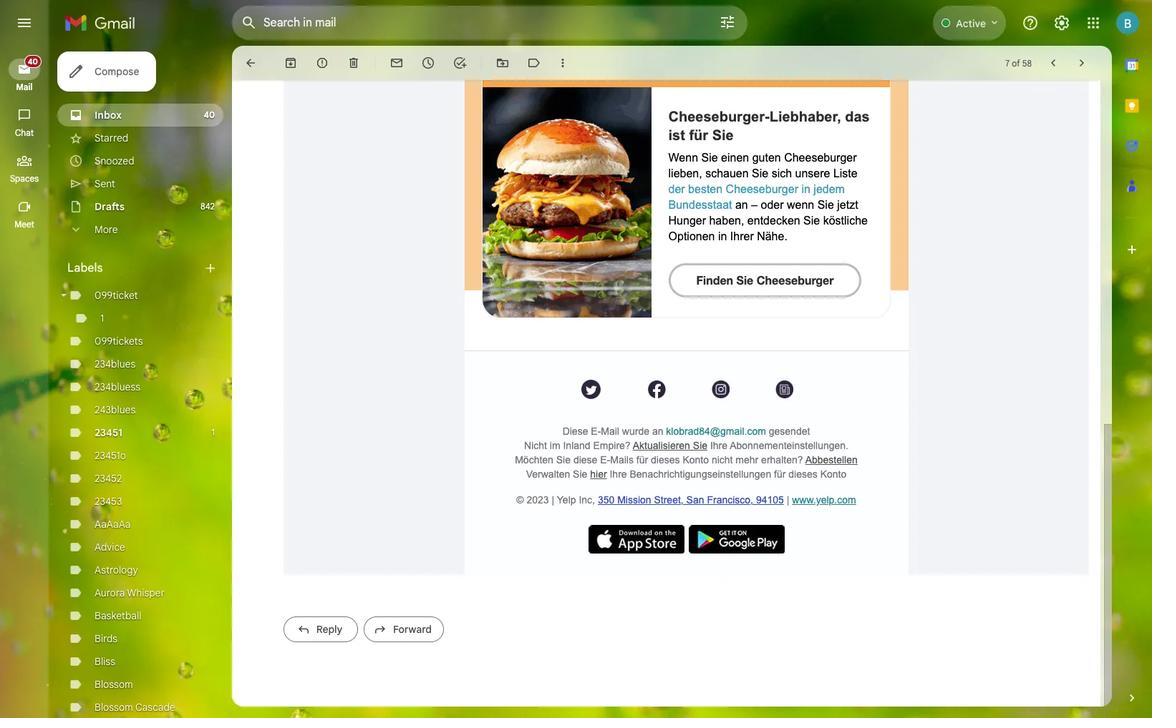Task type: vqa. For each thing, say whether or not it's contained in the screenshot.
©
yes



Task type: describe. For each thing, give the bounding box(es) containing it.
snoozed link
[[95, 155, 134, 168]]

köstliche
[[823, 215, 868, 227]]

0 vertical spatial e-
[[591, 426, 601, 438]]

more
[[95, 223, 118, 236]]

1 link
[[100, 312, 104, 325]]

23453
[[95, 496, 122, 508]]

bliss link
[[95, 656, 115, 669]]

in inside an – oder wenn sie jetzt hunger haben, entdecken sie köstliche optionen in ihrer nähe.
[[718, 230, 727, 243]]

aurora whisper
[[95, 587, 165, 600]]

forward link
[[364, 617, 444, 643]]

möchten
[[515, 455, 553, 466]]

finden
[[696, 273, 733, 287]]

diese e-mail wurde an klobrad84@gmail.com gesendet nicht im inland empire? aktualisieren sie ihre abonnementeinstellungen. möchten sie diese e-mails für dieses konto nicht mehr erhalten? abbestellen verwalten sie hier ihre benachrichtigungseinstellungen für dieses konto
[[515, 426, 858, 481]]

234blues link
[[95, 358, 136, 371]]

starred
[[95, 132, 128, 145]]

234bluess link
[[95, 381, 140, 394]]

aurora whisper link
[[95, 587, 165, 600]]

basketball link
[[95, 610, 141, 623]]

ihrer
[[730, 230, 754, 243]]

labels
[[67, 261, 103, 276]]

reply
[[316, 624, 343, 636]]

report spam image
[[315, 56, 329, 70]]

234blues
[[95, 358, 136, 371]]

support image
[[1022, 14, 1039, 32]]

klobrad84@gmail.com link
[[666, 426, 766, 438]]

hier link
[[590, 469, 607, 481]]

jetzt
[[837, 199, 858, 211]]

astrology link
[[95, 564, 138, 577]]

gesendet
[[769, 426, 810, 438]]

sent link
[[95, 178, 115, 190]]

mail inside heading
[[16, 82, 33, 92]]

2 vertical spatial cheeseburger
[[757, 273, 834, 287]]

nähe.
[[757, 230, 788, 243]]

der
[[669, 183, 685, 195]]

Search in mail text field
[[264, 16, 679, 30]]

bitte extra käse image
[[483, 51, 890, 87]]

snooze image
[[421, 56, 435, 70]]

23451o link
[[95, 450, 126, 463]]

mails
[[610, 455, 634, 466]]

wenn
[[669, 152, 698, 164]]

inland
[[563, 441, 591, 452]]

advice
[[95, 541, 125, 554]]

san
[[686, 495, 704, 506]]

meet heading
[[0, 219, 49, 231]]

sie down diese
[[573, 469, 587, 481]]

1 vertical spatial 40
[[204, 110, 215, 120]]

099ticket link
[[95, 289, 138, 302]]

yelp blog image
[[775, 381, 793, 399]]

an inside 'diese e-mail wurde an klobrad84@gmail.com gesendet nicht im inland empire? aktualisieren sie ihre abonnementeinstellungen. möchten sie diese e-mails für dieses konto nicht mehr erhalten? abbestellen verwalten sie hier ihre benachrichtigungseinstellungen für dieses konto'
[[652, 426, 663, 438]]

erhalten?
[[761, 455, 803, 466]]

search in mail image
[[236, 10, 262, 36]]

243blues
[[95, 404, 136, 417]]

sie right finden
[[737, 273, 754, 287]]

bekomm es auf google play image
[[689, 526, 784, 554]]

astrology
[[95, 564, 138, 577]]

350 mission street, san francisco, 94105 link
[[598, 495, 784, 506]]

navigation containing mail
[[0, 46, 50, 719]]

mission
[[617, 495, 651, 506]]

aktualisieren
[[633, 441, 690, 452]]

© 2023 | yelp inc, 350 mission street, san francisco, 94105 | www.yelp.com
[[517, 495, 856, 506]]

350
[[598, 495, 615, 506]]

2 | from the left
[[787, 495, 789, 506]]

entdecken
[[747, 215, 800, 227]]

labels heading
[[67, 261, 203, 276]]

0 horizontal spatial für
[[636, 455, 648, 466]]

blossom cascade
[[95, 702, 175, 715]]

sie down im at the bottom of the page
[[556, 455, 571, 466]]

labels image
[[527, 56, 541, 70]]

aaaaaa
[[95, 518, 131, 531]]

hier
[[590, 469, 607, 481]]

1 | from the left
[[552, 495, 554, 506]]

inbox link
[[95, 109, 122, 122]]

starred link
[[95, 132, 128, 145]]

nicht
[[712, 455, 733, 466]]

bundesstaat
[[669, 199, 732, 211]]

instagram image
[[712, 381, 730, 399]]

chat heading
[[0, 127, 49, 139]]

einen
[[721, 152, 749, 164]]

www.yelp.com link
[[792, 495, 856, 506]]

sie up schauen
[[701, 152, 718, 164]]

finden sie cheeseburger
[[696, 273, 834, 287]]

099tickets link
[[95, 335, 143, 348]]

birds link
[[95, 633, 118, 646]]

nicht
[[524, 441, 547, 452]]

sie inside cheeseburger-liebhaber, das ist für sie
[[712, 127, 734, 143]]

abonnementeinstellungen.
[[730, 441, 849, 452]]

jedem
[[814, 183, 845, 195]]

oder
[[761, 199, 784, 211]]

für inside cheeseburger-liebhaber, das ist für sie
[[689, 127, 708, 143]]

7 of 58
[[1005, 58, 1032, 68]]

mehr
[[736, 455, 759, 466]]

099tickets
[[95, 335, 143, 348]]

francisco,
[[707, 495, 753, 506]]

back to inbox image
[[243, 56, 258, 70]]

aurora
[[95, 587, 125, 600]]

compose
[[95, 65, 139, 78]]

234bluess
[[95, 381, 140, 394]]

drafts
[[95, 201, 125, 213]]

–
[[751, 199, 758, 211]]

23452 link
[[95, 473, 122, 486]]

add to tasks image
[[453, 56, 467, 70]]



Task type: locate. For each thing, give the bounding box(es) containing it.
23451 link
[[95, 427, 122, 440]]

snoozed
[[95, 155, 134, 168]]

ihre down mails in the bottom right of the page
[[610, 469, 627, 481]]

Search in mail search field
[[232, 6, 748, 40]]

www.yelp.com
[[792, 495, 856, 506]]

spaces heading
[[0, 173, 49, 185]]

inc,
[[579, 495, 595, 506]]

an inside an – oder wenn sie jetzt hunger haben, entdecken sie köstliche optionen in ihrer nähe.
[[735, 199, 748, 211]]

cheeseburger up unsere
[[784, 152, 857, 164]]

blossom down bliss link
[[95, 679, 133, 692]]

lieben,
[[669, 167, 702, 180]]

1 vertical spatial mail
[[601, 426, 619, 438]]

settings image
[[1053, 14, 1071, 32]]

1 horizontal spatial mail
[[601, 426, 619, 438]]

blossom down blossom link
[[95, 702, 133, 715]]

der besten cheeseburger in jedem bundesstaat link
[[669, 183, 845, 211]]

243blues link
[[95, 404, 136, 417]]

1 horizontal spatial 40
[[204, 110, 215, 120]]

0 vertical spatial blossom
[[95, 679, 133, 692]]

bliss
[[95, 656, 115, 669]]

e- right diese
[[591, 426, 601, 438]]

blossom link
[[95, 679, 133, 692]]

94105
[[756, 495, 784, 506]]

1 blossom from the top
[[95, 679, 133, 692]]

an up aktualisieren
[[652, 426, 663, 438]]

0 horizontal spatial in
[[718, 230, 727, 243]]

e- down empire?
[[600, 455, 610, 466]]

aaaaaa link
[[95, 518, 131, 531]]

compose button
[[57, 52, 156, 92]]

empire?
[[593, 441, 631, 452]]

©
[[517, 495, 524, 506]]

für down erhalten?
[[774, 469, 786, 481]]

0 horizontal spatial dieses
[[651, 455, 680, 466]]

cheeseburger image
[[483, 87, 652, 318]]

haben,
[[709, 215, 744, 227]]

diese
[[563, 426, 588, 438]]

0 vertical spatial für
[[689, 127, 708, 143]]

liste
[[833, 167, 858, 180]]

1 horizontal spatial 1
[[212, 428, 215, 438]]

1 horizontal spatial konto
[[820, 469, 847, 481]]

0 vertical spatial dieses
[[651, 455, 680, 466]]

1 horizontal spatial |
[[787, 495, 789, 506]]

1 vertical spatial 1
[[212, 428, 215, 438]]

im
[[550, 441, 560, 452]]

ihre
[[710, 441, 728, 452], [610, 469, 627, 481]]

sie down jedem
[[818, 199, 834, 211]]

0 vertical spatial ihre
[[710, 441, 728, 452]]

besten
[[688, 183, 723, 195]]

0 vertical spatial konto
[[683, 455, 709, 466]]

blossom
[[95, 679, 133, 692], [95, 702, 133, 715]]

40 link
[[9, 55, 42, 80]]

1 vertical spatial an
[[652, 426, 663, 438]]

mail down 40 link at the top left of page
[[16, 82, 33, 92]]

abbestellen link
[[805, 455, 858, 466]]

an – oder wenn sie jetzt hunger haben, entdecken sie köstliche optionen in ihrer nähe.
[[669, 199, 868, 243]]

dieses down aktualisieren
[[651, 455, 680, 466]]

archive image
[[284, 56, 298, 70]]

sie down 'klobrad84@gmail.com' link
[[693, 441, 708, 452]]

dieses
[[651, 455, 680, 466], [789, 469, 818, 481]]

konto up benachrichtigungseinstellungen
[[683, 455, 709, 466]]

newer image
[[1046, 56, 1061, 70]]

0 horizontal spatial an
[[652, 426, 663, 438]]

tab list
[[1112, 46, 1152, 667]]

0 vertical spatial cheeseburger
[[784, 152, 857, 164]]

wenn
[[787, 199, 814, 211]]

mail
[[16, 82, 33, 92], [601, 426, 619, 438]]

0 horizontal spatial konto
[[683, 455, 709, 466]]

sich
[[772, 167, 792, 180]]

1 vertical spatial konto
[[820, 469, 847, 481]]

0 horizontal spatial |
[[552, 495, 554, 506]]

1 horizontal spatial für
[[689, 127, 708, 143]]

in down "haben,"
[[718, 230, 727, 243]]

basketball
[[95, 610, 141, 623]]

40 inside navigation
[[28, 57, 38, 67]]

navigation
[[0, 46, 50, 719]]

cheeseburger-
[[669, 109, 770, 124]]

main menu image
[[16, 14, 33, 32]]

verwalten
[[526, 469, 570, 481]]

1 horizontal spatial dieses
[[789, 469, 818, 481]]

23452
[[95, 473, 122, 486]]

finden sie cheeseburger link
[[669, 263, 862, 298]]

more image
[[556, 56, 570, 70]]

yelp
[[557, 495, 576, 506]]

ihre down 'klobrad84@gmail.com' link
[[710, 441, 728, 452]]

2 vertical spatial für
[[774, 469, 786, 481]]

wurde
[[622, 426, 650, 438]]

street,
[[654, 495, 684, 506]]

1 horizontal spatial ihre
[[710, 441, 728, 452]]

cheeseburger down nähe. on the right
[[757, 273, 834, 287]]

whisper
[[127, 587, 165, 600]]

facebook image
[[648, 381, 666, 399]]

more button
[[57, 218, 223, 241]]

ist
[[669, 127, 685, 143]]

0 horizontal spatial 40
[[28, 57, 38, 67]]

23453 link
[[95, 496, 122, 508]]

in up wenn
[[802, 183, 811, 195]]

sie down cheeseburger-
[[712, 127, 734, 143]]

1 vertical spatial blossom
[[95, 702, 133, 715]]

delete image
[[347, 56, 361, 70]]

1 horizontal spatial in
[[802, 183, 811, 195]]

mark as unread image
[[390, 56, 404, 70]]

für right "ist"
[[689, 127, 708, 143]]

mail up empire?
[[601, 426, 619, 438]]

mail inside 'diese e-mail wurde an klobrad84@gmail.com gesendet nicht im inland empire? aktualisieren sie ihre abonnementeinstellungen. möchten sie diese e-mails für dieses konto nicht mehr erhalten? abbestellen verwalten sie hier ihre benachrichtigungseinstellungen für dieses konto'
[[601, 426, 619, 438]]

optionen
[[669, 230, 715, 243]]

an left – at top right
[[735, 199, 748, 211]]

0 vertical spatial an
[[735, 199, 748, 211]]

move to image
[[496, 56, 510, 70]]

cheeseburger up – at top right
[[726, 183, 798, 195]]

cheeseburger-liebhaber, das ist für sie
[[669, 109, 870, 143]]

1 vertical spatial e-
[[600, 455, 610, 466]]

schauen
[[705, 167, 749, 180]]

2 horizontal spatial für
[[774, 469, 786, 481]]

konto
[[683, 455, 709, 466], [820, 469, 847, 481]]

meet
[[14, 219, 34, 230]]

1 vertical spatial dieses
[[789, 469, 818, 481]]

twitter image
[[581, 380, 601, 399]]

chat
[[15, 127, 34, 138]]

0 vertical spatial 40
[[28, 57, 38, 67]]

das
[[845, 109, 870, 124]]

birds
[[95, 633, 118, 646]]

0 vertical spatial mail
[[16, 82, 33, 92]]

advice link
[[95, 541, 125, 554]]

099ticket
[[95, 289, 138, 302]]

0 vertical spatial 1
[[100, 312, 104, 325]]

in inside wenn sie einen guten cheeseburger lieben, schauen sie sich unsere liste der besten cheeseburger in jedem bundesstaat
[[802, 183, 811, 195]]

diese
[[574, 455, 597, 466]]

1 vertical spatial für
[[636, 455, 648, 466]]

dieses down erhalten?
[[789, 469, 818, 481]]

0 horizontal spatial mail
[[16, 82, 33, 92]]

2023
[[527, 495, 549, 506]]

|
[[552, 495, 554, 506], [787, 495, 789, 506]]

für right mails in the bottom right of the page
[[636, 455, 648, 466]]

reply link
[[284, 617, 358, 643]]

blossom for blossom link
[[95, 679, 133, 692]]

e-
[[591, 426, 601, 438], [600, 455, 610, 466]]

im apple store herunterladen image
[[588, 526, 684, 554]]

blossom for blossom cascade
[[95, 702, 133, 715]]

1
[[100, 312, 104, 325], [212, 428, 215, 438]]

842
[[201, 201, 215, 212]]

sie down guten
[[752, 167, 769, 180]]

sent
[[95, 178, 115, 190]]

sie
[[712, 127, 734, 143], [701, 152, 718, 164], [752, 167, 769, 180], [818, 199, 834, 211], [804, 215, 820, 227], [737, 273, 754, 287], [693, 441, 708, 452], [556, 455, 571, 466], [573, 469, 587, 481]]

0 horizontal spatial 1
[[100, 312, 104, 325]]

1 horizontal spatial an
[[735, 199, 748, 211]]

gmail image
[[64, 9, 143, 37]]

| right 94105
[[787, 495, 789, 506]]

0 horizontal spatial ihre
[[610, 469, 627, 481]]

| left "yelp"
[[552, 495, 554, 506]]

1 vertical spatial ihre
[[610, 469, 627, 481]]

in
[[802, 183, 811, 195], [718, 230, 727, 243]]

sie down wenn
[[804, 215, 820, 227]]

aktualisieren sie link
[[633, 441, 708, 452]]

mail heading
[[0, 82, 49, 93]]

23451o
[[95, 450, 126, 463]]

1 vertical spatial in
[[718, 230, 727, 243]]

konto down abbestellen link
[[820, 469, 847, 481]]

1 vertical spatial cheeseburger
[[726, 183, 798, 195]]

advanced search options image
[[713, 8, 742, 37]]

spaces
[[10, 173, 39, 184]]

0 vertical spatial in
[[802, 183, 811, 195]]

blossom cascade link
[[95, 702, 175, 715]]

of
[[1012, 58, 1020, 68]]

benachrichtigungseinstellungen
[[630, 469, 771, 481]]

23451
[[95, 427, 122, 440]]

2 blossom from the top
[[95, 702, 133, 715]]

older image
[[1075, 56, 1089, 70]]



